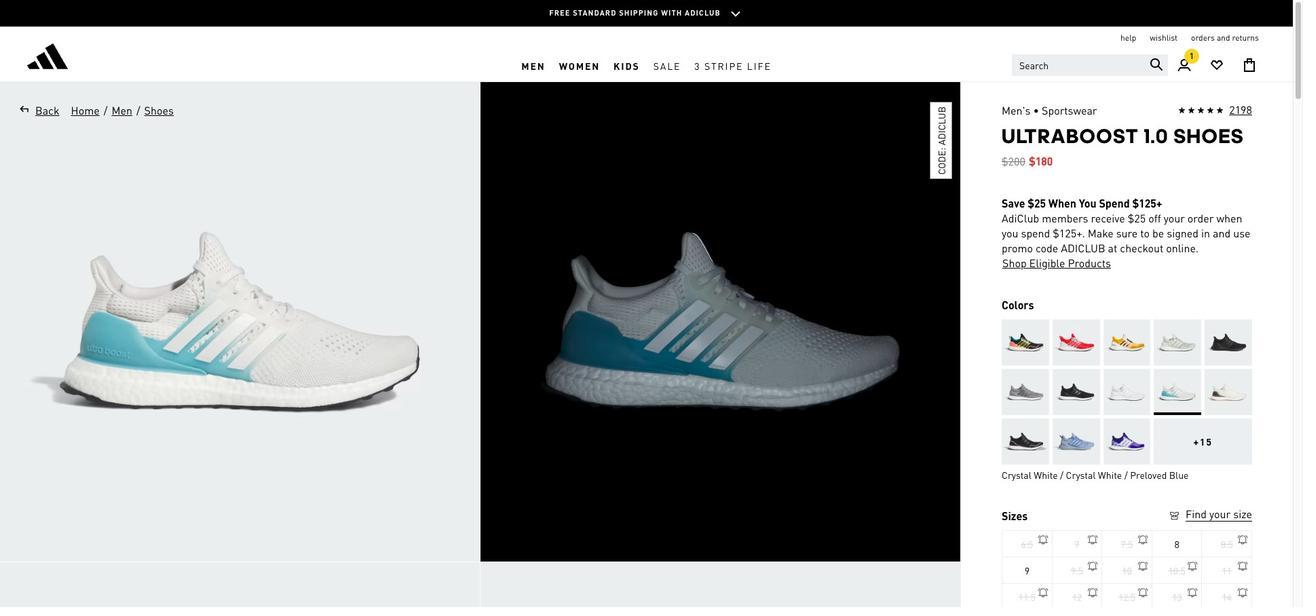 Task type: describe. For each thing, give the bounding box(es) containing it.
product color: crystal white / crystal white / preloved blue image
[[1154, 369, 1201, 415]]

back
[[35, 103, 59, 117]]

life
[[747, 59, 772, 72]]

spend
[[1099, 196, 1130, 210]]

13
[[1172, 591, 1182, 603]]

eligible
[[1029, 256, 1065, 270]]

/ down product color: blue dawn / blue dawn / blue fusion image
[[1060, 469, 1064, 481]]

returns
[[1232, 33, 1259, 43]]

2 white from the left
[[1098, 469, 1122, 481]]

2198
[[1229, 102, 1252, 117]]

home link
[[70, 102, 100, 119]]

ultraboost
[[1002, 124, 1139, 148]]

9.5 button
[[1052, 557, 1102, 584]]

11 button
[[1202, 557, 1252, 584]]

find your size
[[1186, 507, 1252, 521]]

product color: linen green / linen green / silver green image
[[1154, 320, 1201, 366]]

men's
[[1002, 103, 1031, 117]]

wishlist link
[[1150, 33, 1178, 43]]

orders and returns
[[1191, 33, 1259, 43]]

product color: grey three / grey five / core black image
[[1002, 369, 1049, 415]]

product color: off white / off white / core black image
[[1205, 369, 1252, 415]]

shop
[[1002, 256, 1027, 270]]

12
[[1072, 591, 1082, 603]]

11
[[1222, 565, 1232, 577]]

3 stripe life link
[[688, 50, 778, 81]]

home
[[71, 103, 100, 117]]

when
[[1217, 211, 1242, 225]]

1 link
[[1168, 49, 1201, 81]]

kids link
[[607, 50, 647, 81]]

+15
[[1194, 436, 1213, 448]]

11.5 button
[[1002, 584, 1052, 607]]

/ left men
[[104, 103, 108, 117]]

product color: active red / active red / core black image
[[1053, 320, 1100, 366]]

crystal white / crystal white / preloved blue
[[1002, 469, 1189, 481]]

0 vertical spatial $25
[[1028, 196, 1046, 210]]

code: adiclub
[[935, 107, 948, 175]]

7.5
[[1121, 538, 1133, 550]]

receive
[[1091, 211, 1125, 225]]

14 button
[[1202, 584, 1252, 607]]

orders and returns link
[[1191, 33, 1259, 43]]

/ left the preloved
[[1124, 469, 1128, 481]]

code:
[[935, 148, 948, 175]]

blue
[[1169, 469, 1189, 481]]

1 white from the left
[[1034, 469, 1058, 481]]

1 crystal from the left
[[1002, 469, 1032, 481]]

free standard shipping with adiclub
[[549, 8, 721, 18]]

with
[[661, 8, 682, 18]]

main navigation element
[[309, 50, 984, 81]]

orders
[[1191, 33, 1215, 43]]

9
[[1025, 565, 1030, 577]]

adiclub
[[1002, 211, 1039, 225]]

save
[[1002, 196, 1025, 210]]

12.5 button
[[1102, 584, 1152, 607]]

product color: blue dawn / blue dawn / blue fusion image
[[1053, 419, 1100, 465]]

14
[[1222, 591, 1232, 603]]

you
[[1002, 226, 1018, 240]]

7.5 button
[[1102, 531, 1152, 558]]

sportswear
[[1042, 103, 1097, 117]]

11.5
[[1019, 591, 1036, 603]]

$180
[[1029, 154, 1053, 168]]

10 button
[[1102, 557, 1152, 584]]

find your size button
[[1168, 507, 1252, 524]]

men's • sportswear
[[1002, 103, 1097, 117]]

8 button
[[1152, 531, 1202, 558]]

1 vertical spatial adiclub
[[935, 107, 948, 145]]

ultraboost 1.0 shoes $200 $180
[[1002, 124, 1244, 168]]

shoes link
[[144, 102, 174, 119]]

12 button
[[1052, 584, 1102, 607]]

men link
[[111, 102, 133, 119]]

men link
[[515, 50, 552, 81]]

free
[[549, 8, 571, 18]]

to
[[1140, 226, 1150, 240]]

0 horizontal spatial adiclub
[[685, 8, 721, 18]]

product color: core black / core black / wonder quartz image
[[1002, 419, 1049, 465]]

sale link
[[647, 50, 688, 81]]

10.5
[[1168, 565, 1185, 577]]

standard
[[573, 8, 617, 18]]

and inside orders and returns link
[[1217, 33, 1230, 43]]

$125+
[[1132, 196, 1162, 210]]

online.
[[1166, 241, 1199, 255]]

help
[[1121, 33, 1136, 43]]

adiclub inside save $25 when you spend $125+ adiclub members receive $25 off your order when you spend $125+. make sure to be signed in and use promo code adiclub at checkout online. shop eligible products
[[1061, 241, 1105, 255]]

1
[[1190, 51, 1194, 61]]

find your size image
[[1168, 510, 1181, 523]]

code
[[1036, 241, 1058, 255]]

product color: cloud white / team maroon / team colleg gold image
[[1103, 320, 1151, 366]]

product color: core black / core black / bright blue image
[[1002, 320, 1049, 366]]

8.5
[[1221, 538, 1233, 550]]

10.5 button
[[1152, 557, 1202, 584]]



Task type: locate. For each thing, give the bounding box(es) containing it.
1 horizontal spatial product color: core black / core black / beam green image
[[1205, 320, 1252, 366]]

find
[[1186, 507, 1207, 521]]

8.5 button
[[1202, 531, 1252, 558]]

0 horizontal spatial $25
[[1028, 196, 1046, 210]]

men
[[112, 103, 132, 117]]

7
[[1075, 538, 1080, 550]]

when
[[1048, 196, 1076, 210]]

your left size
[[1210, 507, 1231, 521]]

and right orders
[[1217, 33, 1230, 43]]

0 vertical spatial your
[[1164, 211, 1185, 225]]

crystal down product color: core black / core black / wonder quartz image
[[1002, 469, 1032, 481]]

3
[[695, 59, 701, 72]]

1 horizontal spatial white
[[1098, 469, 1122, 481]]

and right the in
[[1213, 226, 1231, 240]]

1 horizontal spatial crystal
[[1066, 469, 1096, 481]]

women
[[559, 59, 600, 72]]

$25
[[1028, 196, 1046, 210], [1128, 211, 1146, 225]]

1 vertical spatial shoes
[[1174, 124, 1244, 148]]

and inside save $25 when you spend $125+ adiclub members receive $25 off your order when you spend $125+. make sure to be signed in and use promo code adiclub at checkout online. shop eligible products
[[1213, 226, 1231, 240]]

adiclub up products
[[1061, 241, 1105, 255]]

2198 button
[[1178, 102, 1252, 119]]

2 crystal from the left
[[1066, 469, 1096, 481]]

shoes inside ultraboost 1.0 shoes $200 $180
[[1174, 124, 1244, 148]]

8
[[1175, 538, 1179, 550]]

product color: core black / core black / beam green image down product color: active red / active red / core black image
[[1053, 369, 1100, 415]]

your inside save $25 when you spend $125+ adiclub members receive $25 off your order when you spend $125+. make sure to be signed in and use promo code adiclub at checkout online. shop eligible products
[[1164, 211, 1185, 225]]

$200
[[1002, 154, 1025, 168]]

0 horizontal spatial product color: core black / core black / beam green image
[[1053, 369, 1100, 415]]

0 vertical spatial shoes
[[144, 103, 174, 117]]

1 horizontal spatial $25
[[1128, 211, 1146, 225]]

adiclub right with
[[685, 8, 721, 18]]

you
[[1079, 196, 1097, 210]]

be
[[1153, 226, 1164, 240]]

kids
[[614, 59, 640, 72]]

/ right men
[[136, 103, 140, 117]]

$125+.
[[1053, 226, 1085, 240]]

0 horizontal spatial shoes
[[144, 103, 174, 117]]

shoes down 2198 button at the right top of page
[[1174, 124, 1244, 148]]

your
[[1164, 211, 1185, 225], [1210, 507, 1231, 521]]

promo
[[1002, 241, 1033, 255]]

0 horizontal spatial white
[[1034, 469, 1058, 481]]

1 horizontal spatial your
[[1210, 507, 1231, 521]]

at
[[1108, 241, 1117, 255]]

$25 up adiclub
[[1028, 196, 1046, 210]]

Search field
[[1012, 54, 1168, 76]]

women link
[[552, 50, 607, 81]]

in
[[1201, 226, 1210, 240]]

make
[[1088, 226, 1114, 240]]

/
[[104, 103, 108, 117], [136, 103, 140, 117], [1060, 469, 1064, 481], [1124, 469, 1128, 481]]

product color: core black / core black / beam green image up product color: off white / off white / core black "image"
[[1205, 320, 1252, 366]]

$25 up to
[[1128, 211, 1146, 225]]

white down product color: core black / core black / wonder quartz image
[[1034, 469, 1058, 481]]

1 horizontal spatial adiclub
[[935, 107, 948, 145]]

preloved
[[1130, 469, 1167, 481]]

9 button
[[1002, 557, 1052, 584]]

1 vertical spatial product color: core black / core black / beam green image
[[1053, 369, 1100, 415]]

order
[[1188, 211, 1214, 225]]

1 vertical spatial your
[[1210, 507, 1231, 521]]

your up signed
[[1164, 211, 1185, 225]]

shoes
[[144, 103, 174, 117], [1174, 124, 1244, 148]]

use
[[1233, 226, 1251, 240]]

1 horizontal spatial shoes
[[1174, 124, 1244, 148]]

white ultraboost 1.0 shoes image
[[0, 82, 480, 562], [481, 82, 960, 562], [0, 563, 480, 607], [481, 563, 960, 607]]

save $25 when you spend $125+ adiclub members receive $25 off your order when you spend $125+. make sure to be signed in and use promo code adiclub at checkout online. shop eligible products
[[1002, 196, 1251, 270]]

help link
[[1121, 33, 1136, 43]]

2 vertical spatial adiclub
[[1061, 241, 1105, 255]]

2 horizontal spatial adiclub
[[1061, 241, 1105, 255]]

sale
[[653, 59, 681, 72]]

spend
[[1021, 226, 1050, 240]]

1 vertical spatial and
[[1213, 226, 1231, 240]]

shoes right men
[[144, 103, 174, 117]]

men
[[521, 59, 545, 72]]

product color: cloud white / cloud white / cloud white image
[[1103, 369, 1151, 415]]

sizes
[[1002, 509, 1028, 523]]

7 button
[[1052, 531, 1102, 558]]

+15 button
[[1154, 419, 1252, 465]]

13 button
[[1152, 584, 1202, 607]]

checkout
[[1120, 241, 1163, 255]]

3 stripe life
[[695, 59, 772, 72]]

white down product color: lucid blue / cloud white / blue fusion image
[[1098, 469, 1122, 481]]

0 horizontal spatial your
[[1164, 211, 1185, 225]]

off
[[1149, 211, 1161, 225]]

0 vertical spatial adiclub
[[685, 8, 721, 18]]

adiclub up code:
[[935, 107, 948, 145]]

9.5
[[1071, 565, 1083, 577]]

12.5
[[1119, 591, 1136, 603]]

your inside button
[[1210, 507, 1231, 521]]

colors
[[1002, 298, 1034, 312]]

6.5 button
[[1002, 531, 1052, 558]]

1.0
[[1144, 124, 1169, 148]]

crystal down product color: blue dawn / blue dawn / blue fusion image
[[1066, 469, 1096, 481]]

size
[[1233, 507, 1252, 521]]

shop eligible products link
[[1002, 256, 1112, 271]]

home / men / shoes
[[71, 103, 174, 117]]

products
[[1068, 256, 1111, 270]]

wishlist
[[1150, 33, 1178, 43]]

signed
[[1167, 226, 1199, 240]]

0 vertical spatial product color: core black / core black / beam green image
[[1205, 320, 1252, 366]]

back link
[[14, 102, 60, 119]]

product color: lucid blue / cloud white / blue fusion image
[[1103, 419, 1151, 465]]

product color: core black / core black / beam green image
[[1205, 320, 1252, 366], [1053, 369, 1100, 415]]

sure
[[1116, 226, 1138, 240]]

1 vertical spatial $25
[[1128, 211, 1146, 225]]

members
[[1042, 211, 1088, 225]]

0 horizontal spatial crystal
[[1002, 469, 1032, 481]]

10
[[1122, 565, 1132, 577]]

stripe
[[704, 59, 743, 72]]

0 vertical spatial and
[[1217, 33, 1230, 43]]



Task type: vqa. For each thing, say whether or not it's contained in the screenshot.
mild
no



